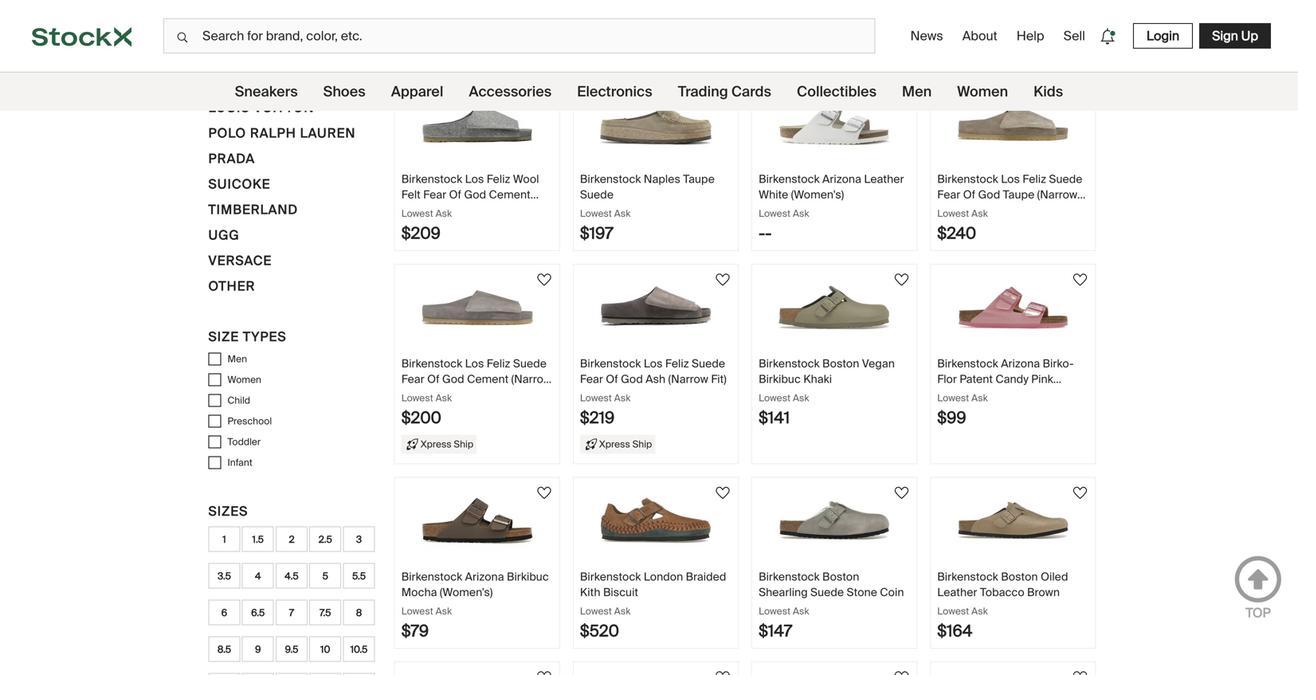 Task type: describe. For each thing, give the bounding box(es) containing it.
1.5 button
[[242, 527, 274, 552]]

sneakers
[[235, 83, 298, 101]]

lowest inside "birkenstock arizona birkibuc mocha (women's) lowest ask $79"
[[402, 605, 433, 618]]

trading
[[678, 83, 729, 101]]

(narrow for birkenstock los feliz suede fear of god ash (narrow fit) lowest ask $219
[[669, 372, 709, 386]]

size
[[208, 329, 239, 345]]

$240
[[938, 223, 977, 244]]

other
[[208, 278, 255, 295]]

taupe inside birkenstock naples taupe suede lowest ask $197
[[683, 172, 715, 187]]

kids link
[[1034, 73, 1064, 111]]

trading cards link
[[678, 73, 772, 111]]

birkenstock london braided kith biscuit lowest ask $520
[[580, 570, 727, 641]]

ship for $219
[[633, 438, 652, 450]]

birkenstock los feliz suede fear of god taupe (narrow fit)
[[938, 172, 1083, 217]]

birko-
[[1043, 356, 1075, 371]]

arizona for (women's)
[[1002, 356, 1041, 371]]

lowest ask $209
[[402, 207, 452, 244]]

ask inside birkenstock london braided kith biscuit lowest ask $520
[[615, 605, 631, 618]]

god for birkenstock los feliz suede fear of god ash (narrow fit) lowest ask $219
[[621, 372, 643, 386]]

other button
[[208, 276, 255, 302]]

cards
[[732, 83, 772, 101]]

suede for birkenstock los feliz suede fear of god ash (narrow fit) lowest ask $219
[[692, 356, 726, 371]]

suede for birkenstock los feliz suede fear of god taupe (narrow fit)
[[1050, 172, 1083, 187]]

hermes button
[[208, 72, 267, 98]]

los for $200
[[465, 356, 484, 371]]

vuitton
[[254, 99, 314, 116]]

follow image for --
[[892, 86, 912, 105]]

$514
[[759, 39, 794, 59]]

of for birkenstock los feliz suede fear of god cement (narrow fit)
[[427, 372, 440, 386]]

$167 link
[[574, 0, 738, 66]]

(narrow inside birkenstock los feliz wool felt fear of god cement melange (narrow fit)
[[449, 203, 490, 217]]

infant
[[228, 457, 253, 469]]

ask inside the lowest ask $200
[[436, 392, 452, 404]]

feliz for $209
[[487, 172, 511, 187]]

timberland
[[208, 201, 298, 218]]

follow image for $520
[[714, 484, 733, 503]]

news
[[911, 28, 944, 44]]

9 button
[[242, 637, 274, 662]]

1.5
[[252, 533, 264, 546]]

2.5
[[319, 533, 332, 546]]

fear inside birkenstock los feliz wool felt fear of god cement melange (narrow fit)
[[424, 187, 447, 202]]

stockx logo link
[[0, 0, 163, 72]]

$219
[[580, 408, 615, 428]]

lowest ask $240
[[938, 207, 988, 244]]

collectibles link
[[797, 73, 877, 111]]

about
[[963, 28, 998, 44]]

louis
[[208, 99, 250, 116]]

birkenstock boston oiled leather tobacco brown lowest ask $164
[[938, 570, 1069, 641]]

suicoke button
[[208, 174, 271, 200]]

follow image for $147
[[892, 484, 912, 503]]

accessories link
[[469, 73, 552, 111]]

lowest ask $152
[[938, 23, 988, 59]]

(women's) for $79
[[440, 585, 493, 600]]

6 button
[[208, 600, 240, 626]]

women inside product category switcher 'element'
[[958, 83, 1009, 101]]

$149 link
[[395, 0, 560, 66]]

louis vuitton
[[208, 99, 314, 116]]

birkenstock london braided kith biscuit image
[[600, 491, 712, 551]]

xpress ship for $200
[[421, 438, 474, 450]]

tobacco
[[981, 585, 1025, 600]]

5 button
[[310, 563, 341, 589]]

lauren
[[300, 125, 356, 142]]

fear for birkenstock los feliz suede fear of god cement (narrow fit)
[[402, 372, 425, 386]]

8.5 button
[[208, 637, 240, 662]]

lowest inside birkenstock arizona leather white (women's) lowest ask --
[[759, 207, 791, 220]]

5.5 button
[[343, 563, 375, 589]]

lowest inside birkenstock naples taupe suede lowest ask $197
[[580, 207, 612, 220]]

9
[[255, 643, 261, 656]]

$152
[[938, 39, 972, 59]]

of inside birkenstock los feliz wool felt fear of god cement melange (narrow fit)
[[449, 187, 462, 202]]

help
[[1017, 28, 1045, 44]]

ash
[[646, 372, 666, 386]]

boston for $147
[[823, 570, 860, 584]]

ask inside "birkenstock arizona birkibuc mocha (women's) lowest ask $79"
[[436, 605, 452, 618]]

fit) inside birkenstock los feliz wool felt fear of god cement melange (narrow fit)
[[492, 203, 508, 217]]

(narrow for birkenstock los feliz suede fear of god taupe (narrow fit)
[[1038, 187, 1078, 202]]

suede for birkenstock los feliz suede fear of god cement (narrow fit)
[[513, 356, 547, 371]]

preschool
[[228, 415, 272, 427]]

god inside birkenstock los feliz wool felt fear of god cement melange (narrow fit)
[[464, 187, 486, 202]]

follow image for $200
[[535, 270, 554, 289]]

fear for birkenstock los feliz suede fear of god taupe (narrow fit)
[[938, 187, 961, 202]]

7.5 button
[[310, 600, 341, 626]]

fear for birkenstock los feliz suede fear of god ash (narrow fit) lowest ask $219
[[580, 372, 603, 386]]

sign up button
[[1200, 23, 1272, 49]]

feliz inside "birkenstock los feliz suede fear of god ash (narrow fit) lowest ask $219"
[[666, 356, 689, 371]]

wool
[[513, 172, 539, 187]]

cement inside birkenstock los feliz wool felt fear of god cement melange (narrow fit)
[[489, 187, 531, 202]]

$99
[[938, 408, 967, 428]]

louis vuitton button
[[208, 98, 314, 123]]

fit) for birkenstock los feliz suede fear of god ash (narrow fit) lowest ask $219
[[711, 372, 727, 386]]

patent
[[960, 372, 993, 386]]

khaki
[[804, 372, 832, 386]]

types
[[243, 329, 287, 345]]

electronics link
[[577, 73, 653, 111]]

birkenstock for birkenstock los feliz suede fear of god ash (narrow fit) lowest ask $219
[[580, 356, 641, 371]]

8
[[356, 607, 362, 619]]

braided
[[686, 570, 727, 584]]

los for $240
[[1002, 172, 1020, 187]]

follow image for $219
[[714, 270, 733, 289]]

lowest inside lowest ask $209
[[402, 207, 433, 220]]

birkenstock for birkenstock los feliz wool felt fear of god cement melange (narrow fit)
[[402, 172, 463, 187]]

polo ralph lauren
[[208, 125, 356, 142]]

xpress for $200
[[421, 438, 452, 450]]

birkenstock for birkenstock boston oiled leather tobacco brown lowest ask $164
[[938, 570, 999, 584]]

birkenstock los feliz wool felt fear of god cement melange (narrow fit)
[[402, 172, 539, 217]]

7
[[289, 607, 294, 619]]

leather inside birkenstock arizona leather white (women's) lowest ask --
[[865, 172, 905, 187]]

birkenstock los feliz wool felt fear of god cement melange (narrow fit) image
[[422, 93, 533, 153]]

fit) for birkenstock los feliz suede fear of god taupe (narrow fit)
[[938, 203, 953, 217]]

birkenstock arizona birko- flor patent candy pink (women's)
[[938, 356, 1075, 402]]

5.5
[[352, 570, 366, 582]]

birkenstock for birkenstock arizona leather white (women's) lowest ask --
[[759, 172, 820, 187]]

versace
[[208, 252, 272, 269]]

follow image for $79
[[535, 484, 554, 503]]

suede for birkenstock boston shearling suede stone coin lowest ask $147
[[811, 585, 844, 600]]

of for birkenstock los feliz suede fear of god taupe (narrow fit)
[[964, 187, 976, 202]]

ask inside lowest ask $209
[[436, 207, 452, 220]]

birkenstock los feliz suede fear of god cement (narrow fit) image
[[422, 277, 533, 337]]

birkenstock arizona birkibuc mocha (women's) image
[[422, 491, 533, 551]]

lowest inside lowest ask $240
[[938, 207, 970, 220]]

lowest inside the lowest ask $200
[[402, 392, 433, 404]]

los inside "birkenstock los feliz suede fear of god ash (narrow fit) lowest ask $219"
[[644, 356, 663, 371]]

polo
[[208, 125, 246, 142]]

birkenstock arizona birkibuc mocha (women's) lowest ask $79
[[402, 570, 549, 641]]

electronics
[[577, 83, 653, 101]]

9.5 button
[[276, 637, 308, 662]]

$197
[[580, 223, 614, 244]]

suicoke
[[208, 176, 271, 193]]

birkenstock for birkenstock naples taupe suede lowest ask $197
[[580, 172, 641, 187]]

birkenstock for birkenstock boston shearling suede stone coin lowest ask $147
[[759, 570, 820, 584]]

4 button
[[242, 563, 274, 589]]



Task type: vqa. For each thing, say whether or not it's contained in the screenshot.


Task type: locate. For each thing, give the bounding box(es) containing it.
birkibuc
[[759, 372, 801, 386], [507, 570, 549, 584]]

fear
[[424, 187, 447, 202], [938, 187, 961, 202], [402, 372, 425, 386], [580, 372, 603, 386]]

birkenstock for birkenstock arizona birko- flor patent candy pink (women's)
[[938, 356, 999, 371]]

birkenstock inside birkenstock boston oiled leather tobacco brown lowest ask $164
[[938, 570, 999, 584]]

god up lowest ask $240 at the right of page
[[979, 187, 1001, 202]]

ship down "birkenstock los feliz suede fear of god ash (narrow fit) lowest ask $219"
[[633, 438, 652, 450]]

oiled
[[1041, 570, 1069, 584]]

0 vertical spatial birkibuc
[[759, 372, 801, 386]]

birkenstock inside birkenstock boston shearling suede stone coin lowest ask $147
[[759, 570, 820, 584]]

(women's) right mocha
[[440, 585, 493, 600]]

fear up $219
[[580, 372, 603, 386]]

5
[[323, 570, 328, 582]]

fit)
[[492, 203, 508, 217], [938, 203, 953, 217], [711, 372, 727, 386], [402, 387, 417, 402]]

fit) up $240
[[938, 203, 953, 217]]

sell
[[1064, 28, 1086, 44]]

help link
[[1011, 21, 1051, 51]]

$209
[[402, 223, 441, 244]]

lowest up $240
[[938, 207, 970, 220]]

fit) right ash
[[711, 372, 727, 386]]

birkibuc inside birkenstock boston vegan birkibuc khaki lowest ask $141
[[759, 372, 801, 386]]

stockx logo image
[[32, 27, 132, 47]]

arizona inside birkenstock arizona leather white (women's) lowest ask --
[[823, 172, 862, 187]]

birkenstock up mocha
[[402, 570, 463, 584]]

feliz for $240
[[1023, 172, 1047, 187]]

los inside birkenstock los feliz wool felt fear of god cement melange (narrow fit)
[[465, 172, 484, 187]]

birkenstock for birkenstock arizona birkibuc mocha (women's) lowest ask $79
[[402, 570, 463, 584]]

(narrow inside birkenstock los feliz suede fear of god taupe (narrow fit)
[[1038, 187, 1078, 202]]

birkenstock up felt at the top of the page
[[402, 172, 463, 187]]

10 button
[[310, 637, 341, 662]]

sneakers link
[[235, 73, 298, 111]]

fit) up $200 at the bottom left of the page
[[402, 387, 417, 402]]

birkenstock inside birkenstock naples taupe suede lowest ask $197
[[580, 172, 641, 187]]

boston up stone
[[823, 570, 860, 584]]

cement down wool
[[489, 187, 531, 202]]

of inside birkenstock los feliz suede fear of god cement (narrow fit)
[[427, 372, 440, 386]]

0 horizontal spatial (women's)
[[440, 585, 493, 600]]

kids
[[1034, 83, 1064, 101]]

birkenstock up lowest ask $240 at the right of page
[[938, 172, 999, 187]]

lowest up $152
[[938, 23, 970, 35]]

vegan
[[862, 356, 895, 371]]

birkenstock inside birkenstock los feliz suede fear of god taupe (narrow fit)
[[938, 172, 999, 187]]

(narrow for birkenstock los feliz suede fear of god cement (narrow fit)
[[512, 372, 552, 386]]

boston for $164
[[1002, 570, 1039, 584]]

ugg button
[[208, 225, 240, 251]]

lowest inside lowest ask $99
[[938, 392, 970, 404]]

lowest ask $200
[[402, 392, 452, 428]]

lowest down mocha
[[402, 605, 433, 618]]

lowest inside "birkenstock los feliz suede fear of god ash (narrow fit) lowest ask $219"
[[580, 392, 612, 404]]

$200
[[402, 408, 442, 428]]

lowest up $197
[[580, 207, 612, 220]]

ask inside lowest ask $99
[[972, 392, 988, 404]]

lowest down kith
[[580, 605, 612, 618]]

xpress
[[421, 438, 452, 450], [600, 438, 630, 450]]

birkenstock up tobacco
[[938, 570, 999, 584]]

kith
[[580, 585, 601, 600]]

lowest inside birkenstock london braided kith biscuit lowest ask $520
[[580, 605, 612, 618]]

suede inside birkenstock boston shearling suede stone coin lowest ask $147
[[811, 585, 844, 600]]

xpress ship down $219
[[600, 438, 652, 450]]

follow image for $209
[[535, 86, 554, 105]]

birkenstock inside "birkenstock arizona birkibuc mocha (women's) lowest ask $79"
[[402, 570, 463, 584]]

taupe right naples
[[683, 172, 715, 187]]

ask inside birkenstock boston shearling suede stone coin lowest ask $147
[[793, 605, 810, 618]]

xpress down $200 at the bottom left of the page
[[421, 438, 452, 450]]

product category switcher element
[[0, 73, 1299, 111]]

1 horizontal spatial xpress ship
[[600, 438, 652, 450]]

2
[[289, 533, 295, 546]]

feliz up ash
[[666, 356, 689, 371]]

0 vertical spatial cement
[[489, 187, 531, 202]]

(women's)
[[791, 187, 845, 202], [938, 387, 991, 402], [440, 585, 493, 600]]

2 xpress from the left
[[600, 438, 630, 450]]

(women's) right white
[[791, 187, 845, 202]]

suede down birkenstock los feliz suede fear of god taupe (narrow fit) image
[[1050, 172, 1083, 187]]

0 horizontal spatial women
[[228, 374, 262, 386]]

candy
[[996, 372, 1029, 386]]

feliz down 'birkenstock los feliz suede fear of god cement (narrow fit)' image
[[487, 356, 511, 371]]

(narrow inside "birkenstock los feliz suede fear of god ash (narrow fit) lowest ask $219"
[[669, 372, 709, 386]]

1 horizontal spatial men
[[903, 83, 932, 101]]

los left wool
[[465, 172, 484, 187]]

feliz left wool
[[487, 172, 511, 187]]

ugg
[[208, 227, 240, 244]]

fit) right lowest ask $209
[[492, 203, 508, 217]]

6.5
[[251, 607, 265, 619]]

lowest down flor
[[938, 392, 970, 404]]

birkenstock inside birkenstock arizona leather white (women's) lowest ask --
[[759, 172, 820, 187]]

(narrow inside birkenstock los feliz suede fear of god cement (narrow fit)
[[512, 372, 552, 386]]

up
[[1242, 28, 1259, 44]]

birkenstock inside birkenstock los feliz wool felt fear of god cement melange (narrow fit)
[[402, 172, 463, 187]]

of up the lowest ask $200
[[427, 372, 440, 386]]

xpress ship for $219
[[600, 438, 652, 450]]

0 vertical spatial (women's)
[[791, 187, 845, 202]]

suede down 'birkenstock los feliz suede fear of god cement (narrow fit)' image
[[513, 356, 547, 371]]

birkenstock boston shearling suede stone coin lowest ask $147
[[759, 570, 905, 641]]

birkenstock boston shearling suede stone coin image
[[779, 491, 891, 551]]

1 horizontal spatial leather
[[938, 585, 978, 600]]

arizona inside "birkenstock arizona birkibuc mocha (women's) lowest ask $79"
[[465, 570, 504, 584]]

ask inside birkenstock arizona leather white (women's) lowest ask --
[[793, 207, 810, 220]]

follow image
[[714, 86, 733, 105], [535, 270, 554, 289], [1071, 270, 1090, 289], [714, 484, 733, 503], [892, 484, 912, 503], [1071, 484, 1090, 503], [714, 668, 733, 675], [1071, 668, 1090, 675]]

apparel
[[391, 83, 444, 101]]

lowest down felt at the top of the page
[[402, 207, 433, 220]]

arizona for -
[[823, 172, 862, 187]]

birkenstock for birkenstock london braided kith biscuit lowest ask $520
[[580, 570, 641, 584]]

los down birkenstock los feliz suede fear of god taupe (narrow fit) image
[[1002, 172, 1020, 187]]

birkenstock inside "birkenstock los feliz suede fear of god ash (narrow fit) lowest ask $219"
[[580, 356, 641, 371]]

1 vertical spatial women
[[228, 374, 262, 386]]

$149
[[402, 39, 437, 59]]

ask inside lowest ask $152
[[972, 23, 988, 35]]

2 horizontal spatial (women's)
[[938, 387, 991, 402]]

0 horizontal spatial taupe
[[683, 172, 715, 187]]

boston up khaki on the bottom
[[823, 356, 860, 371]]

0 vertical spatial arizona
[[823, 172, 862, 187]]

suede up $197
[[580, 187, 614, 202]]

of inside "birkenstock los feliz suede fear of god ash (narrow fit) lowest ask $219"
[[606, 372, 618, 386]]

$520
[[580, 621, 620, 641]]

ship down birkenstock los feliz suede fear of god cement (narrow fit)
[[454, 438, 474, 450]]

birkenstock boston vegan birkibuc khaki image
[[779, 277, 891, 337]]

1 xpress from the left
[[421, 438, 452, 450]]

los down 'birkenstock los feliz suede fear of god cement (narrow fit)' image
[[465, 356, 484, 371]]

birkenstock naples taupe suede image
[[600, 93, 712, 153]]

los inside birkenstock los feliz suede fear of god taupe (narrow fit)
[[1002, 172, 1020, 187]]

3.5
[[218, 570, 231, 582]]

1 horizontal spatial arizona
[[823, 172, 862, 187]]

birkibuc down 'birkenstock arizona birkibuc mocha (women's)' image
[[507, 570, 549, 584]]

leather down birkenstock arizona leather white (women's) image on the top right
[[865, 172, 905, 187]]

birkibuc left khaki on the bottom
[[759, 372, 801, 386]]

2 - from the left
[[766, 223, 772, 244]]

3 button
[[343, 527, 375, 552]]

birkenstock los feliz suede fear of god ash (narrow fit) image
[[600, 277, 712, 337]]

10.5
[[351, 643, 368, 656]]

lowest up $200 at the bottom left of the page
[[402, 392, 433, 404]]

god right felt at the top of the page
[[464, 187, 486, 202]]

xpress ship down $200 at the bottom left of the page
[[421, 438, 474, 450]]

boston up tobacco
[[1002, 570, 1039, 584]]

white
[[759, 187, 789, 202]]

suede inside birkenstock los feliz suede fear of god cement (narrow fit)
[[513, 356, 547, 371]]

4
[[255, 570, 261, 582]]

arizona down 'birkenstock arizona birkibuc mocha (women's)' image
[[465, 570, 504, 584]]

birkenstock left naples
[[580, 172, 641, 187]]

god inside "birkenstock los feliz suede fear of god ash (narrow fit) lowest ask $219"
[[621, 372, 643, 386]]

login
[[1147, 28, 1180, 44]]

ask inside "birkenstock los feliz suede fear of god ash (narrow fit) lowest ask $219"
[[615, 392, 631, 404]]

arizona down birkenstock arizona leather white (women's) image on the top right
[[823, 172, 862, 187]]

of up lowest ask $209
[[449, 187, 462, 202]]

1 vertical spatial leather
[[938, 585, 978, 600]]

birkenstock up $219
[[580, 356, 641, 371]]

ask inside birkenstock boston vegan birkibuc khaki lowest ask $141
[[793, 392, 810, 404]]

1 vertical spatial arizona
[[1002, 356, 1041, 371]]

birkenstock boston oiled leather tobacco brown image
[[958, 491, 1069, 551]]

2.5 button
[[310, 527, 341, 552]]

women down $152
[[958, 83, 1009, 101]]

men
[[903, 83, 932, 101], [228, 353, 247, 365]]

login button
[[1134, 23, 1194, 49]]

gucci
[[208, 48, 254, 65]]

fit) inside birkenstock los feliz suede fear of god cement (narrow fit)
[[402, 387, 417, 402]]

follow image for $197
[[714, 86, 733, 105]]

boston inside birkenstock boston shearling suede stone coin lowest ask $147
[[823, 570, 860, 584]]

(women's) inside birkenstock arizona leather white (women's) lowest ask --
[[791, 187, 845, 202]]

1 - from the left
[[759, 223, 766, 244]]

notification unread icon image
[[1097, 25, 1119, 48]]

lowest inside lowest ask $152
[[938, 23, 970, 35]]

fear up lowest ask $240 at the right of page
[[938, 187, 961, 202]]

fear up melange
[[424, 187, 447, 202]]

8 button
[[343, 600, 375, 626]]

birkenstock for birkenstock boston vegan birkibuc khaki lowest ask $141
[[759, 356, 820, 371]]

1 horizontal spatial ship
[[633, 438, 652, 450]]

feliz inside birkenstock los feliz suede fear of god cement (narrow fit)
[[487, 356, 511, 371]]

of
[[449, 187, 462, 202], [964, 187, 976, 202], [427, 372, 440, 386], [606, 372, 618, 386]]

women link
[[958, 73, 1009, 111]]

ship
[[454, 438, 474, 450], [633, 438, 652, 450]]

boston inside birkenstock boston oiled leather tobacco brown lowest ask $164
[[1002, 570, 1039, 584]]

apparel link
[[391, 73, 444, 111]]

follow image for $164
[[1071, 484, 1090, 503]]

lowest
[[938, 23, 970, 35], [402, 207, 433, 220], [580, 207, 612, 220], [759, 207, 791, 220], [938, 207, 970, 220], [402, 392, 433, 404], [580, 392, 612, 404], [759, 392, 791, 404], [938, 392, 970, 404], [402, 605, 433, 618], [580, 605, 612, 618], [759, 605, 791, 618], [938, 605, 970, 618]]

of up $219
[[606, 372, 618, 386]]

xpress ship
[[421, 438, 474, 450], [600, 438, 652, 450]]

0 vertical spatial women
[[958, 83, 1009, 101]]

god for birkenstock los feliz suede fear of god cement (narrow fit)
[[442, 372, 465, 386]]

birkenstock up shearling
[[759, 570, 820, 584]]

lowest up $141
[[759, 392, 791, 404]]

follow image
[[535, 86, 554, 105], [892, 86, 912, 105], [714, 270, 733, 289], [892, 270, 912, 289], [535, 484, 554, 503], [535, 668, 554, 675], [892, 668, 912, 675]]

fear inside birkenstock los feliz suede fear of god cement (narrow fit)
[[402, 372, 425, 386]]

0 horizontal spatial leather
[[865, 172, 905, 187]]

timberland button
[[208, 200, 298, 225]]

size types
[[208, 329, 287, 345]]

cement down 'birkenstock los feliz suede fear of god cement (narrow fit)' image
[[467, 372, 509, 386]]

1 xpress ship from the left
[[421, 438, 474, 450]]

0 horizontal spatial birkibuc
[[507, 570, 549, 584]]

birkenstock inside birkenstock los feliz suede fear of god cement (narrow fit)
[[402, 356, 463, 371]]

feliz inside birkenstock los feliz suede fear of god taupe (narrow fit)
[[1023, 172, 1047, 187]]

birkenstock up white
[[759, 172, 820, 187]]

stone
[[847, 585, 878, 600]]

fit) for birkenstock los feliz suede fear of god cement (narrow fit)
[[402, 387, 417, 402]]

lowest inside birkenstock boston vegan birkibuc khaki lowest ask $141
[[759, 392, 791, 404]]

dr. martens
[[208, 23, 302, 40]]

2 ship from the left
[[633, 438, 652, 450]]

2 vertical spatial (women's)
[[440, 585, 493, 600]]

back to top image
[[1235, 556, 1283, 604]]

god up the lowest ask $200
[[442, 372, 465, 386]]

of for birkenstock los feliz suede fear of god ash (narrow fit) lowest ask $219
[[606, 372, 618, 386]]

1 horizontal spatial birkibuc
[[759, 372, 801, 386]]

0 vertical spatial men
[[903, 83, 932, 101]]

1 vertical spatial (women's)
[[938, 387, 991, 402]]

0 horizontal spatial xpress
[[421, 438, 452, 450]]

taupe inside birkenstock los feliz suede fear of god taupe (narrow fit)
[[1004, 187, 1035, 202]]

arizona for $79
[[465, 570, 504, 584]]

2 vertical spatial arizona
[[465, 570, 504, 584]]

gucci button
[[208, 47, 254, 72]]

birkenstock inside birkenstock arizona birko- flor patent candy pink (women's)
[[938, 356, 999, 371]]

boston inside birkenstock boston vegan birkibuc khaki lowest ask $141
[[823, 356, 860, 371]]

cement inside birkenstock los feliz suede fear of god cement (narrow fit)
[[467, 372, 509, 386]]

suede inside birkenstock naples taupe suede lowest ask $197
[[580, 187, 614, 202]]

sell link
[[1058, 21, 1092, 51]]

of up lowest ask $240 at the right of page
[[964, 187, 976, 202]]

hermes
[[208, 74, 267, 91]]

men inside product category switcher 'element'
[[903, 83, 932, 101]]

1 horizontal spatial xpress
[[600, 438, 630, 450]]

birkenstock up khaki on the bottom
[[759, 356, 820, 371]]

feliz inside birkenstock los feliz wool felt fear of god cement melange (narrow fit)
[[487, 172, 511, 187]]

suede inside birkenstock los feliz suede fear of god taupe (narrow fit)
[[1050, 172, 1083, 187]]

(women's) inside birkenstock arizona birko- flor patent candy pink (women's)
[[938, 387, 991, 402]]

london
[[644, 570, 684, 584]]

arizona inside birkenstock arizona birko- flor patent candy pink (women's)
[[1002, 356, 1041, 371]]

-
[[759, 223, 766, 244], [766, 223, 772, 244]]

follow image for $141
[[892, 270, 912, 289]]

birkenstock arizona birko-flor patent candy pink (women's) image
[[958, 277, 1069, 337]]

ask inside birkenstock boston oiled leather tobacco brown lowest ask $164
[[972, 605, 988, 618]]

0 horizontal spatial xpress ship
[[421, 438, 474, 450]]

los up ash
[[644, 356, 663, 371]]

ralph
[[250, 125, 296, 142]]

dr. martens button
[[208, 21, 302, 47]]

birkenstock arizona leather white (women's) image
[[779, 93, 891, 153]]

0 horizontal spatial ship
[[454, 438, 474, 450]]

arizona up 'candy'
[[1002, 356, 1041, 371]]

2 horizontal spatial arizona
[[1002, 356, 1041, 371]]

ask inside birkenstock naples taupe suede lowest ask $197
[[615, 207, 631, 220]]

2 xpress ship from the left
[[600, 438, 652, 450]]

birkenstock up biscuit
[[580, 570, 641, 584]]

suede left stone
[[811, 585, 844, 600]]

lowest inside birkenstock boston oiled leather tobacco brown lowest ask $164
[[938, 605, 970, 618]]

1 vertical spatial cement
[[467, 372, 509, 386]]

ship for $200
[[454, 438, 474, 450]]

shoes
[[323, 83, 366, 101]]

women up the child
[[228, 374, 262, 386]]

los
[[465, 172, 484, 187], [1002, 172, 1020, 187], [465, 356, 484, 371], [644, 356, 663, 371]]

birkenstock for birkenstock los feliz suede fear of god taupe (narrow fit)
[[938, 172, 999, 187]]

los inside birkenstock los feliz suede fear of god cement (narrow fit)
[[465, 356, 484, 371]]

1 vertical spatial birkibuc
[[507, 570, 549, 584]]

birkenstock for birkenstock los feliz suede fear of god cement (narrow fit)
[[402, 356, 463, 371]]

Search... search field
[[163, 18, 876, 53]]

1 vertical spatial men
[[228, 353, 247, 365]]

(women's) for --
[[791, 187, 845, 202]]

1 ship from the left
[[454, 438, 474, 450]]

biscuit
[[604, 585, 639, 600]]

0 horizontal spatial men
[[228, 353, 247, 365]]

6.5 button
[[242, 600, 274, 626]]

dr.
[[208, 23, 232, 40]]

8.5
[[218, 643, 231, 656]]

lowest up $219
[[580, 392, 612, 404]]

men down size types on the left
[[228, 353, 247, 365]]

sizes
[[208, 503, 248, 520]]

(women's) down patent
[[938, 387, 991, 402]]

of inside birkenstock los feliz suede fear of god taupe (narrow fit)
[[964, 187, 976, 202]]

boston for $141
[[823, 356, 860, 371]]

ask inside lowest ask $240
[[972, 207, 988, 220]]

0 vertical spatial leather
[[865, 172, 905, 187]]

feliz down birkenstock los feliz suede fear of god taupe (narrow fit) image
[[1023, 172, 1047, 187]]

1 horizontal spatial taupe
[[1004, 187, 1035, 202]]

birkibuc inside "birkenstock arizona birkibuc mocha (women's) lowest ask $79"
[[507, 570, 549, 584]]

taupe down birkenstock los feliz suede fear of god taupe (narrow fit) image
[[1004, 187, 1035, 202]]

0 horizontal spatial arizona
[[465, 570, 504, 584]]

birkenstock los feliz suede fear of god taupe (narrow fit) image
[[958, 93, 1069, 153]]

suede
[[1050, 172, 1083, 187], [580, 187, 614, 202], [513, 356, 547, 371], [692, 356, 726, 371], [811, 585, 844, 600]]

birkenstock inside birkenstock london braided kith biscuit lowest ask $520
[[580, 570, 641, 584]]

$141
[[759, 408, 790, 428]]

1 horizontal spatial (women's)
[[791, 187, 845, 202]]

fit) inside "birkenstock los feliz suede fear of god ash (narrow fit) lowest ask $219"
[[711, 372, 727, 386]]

(women's) inside "birkenstock arizona birkibuc mocha (women's) lowest ask $79"
[[440, 585, 493, 600]]

birkenstock up the lowest ask $200
[[402, 356, 463, 371]]

birkenstock up patent
[[938, 356, 999, 371]]

fear up the lowest ask $200
[[402, 372, 425, 386]]

about link
[[957, 21, 1004, 51]]

follow image for $99
[[1071, 270, 1090, 289]]

god inside birkenstock los feliz suede fear of god cement (narrow fit)
[[442, 372, 465, 386]]

4.5 button
[[276, 563, 308, 589]]

lowest down white
[[759, 207, 791, 220]]

leather up $164 on the right bottom of the page
[[938, 585, 978, 600]]

arizona
[[823, 172, 862, 187], [1002, 356, 1041, 371], [465, 570, 504, 584]]

fear inside birkenstock los feliz suede fear of god taupe (narrow fit)
[[938, 187, 961, 202]]

men down news "link" at top
[[903, 83, 932, 101]]

suede inside "birkenstock los feliz suede fear of god ash (narrow fit) lowest ask $219"
[[692, 356, 726, 371]]

collectibles
[[797, 83, 877, 101]]

1 horizontal spatial women
[[958, 83, 1009, 101]]

martens
[[236, 23, 302, 40]]

shearling
[[759, 585, 808, 600]]

feliz for $200
[[487, 356, 511, 371]]

lowest inside birkenstock boston shearling suede stone coin lowest ask $147
[[759, 605, 791, 618]]

felt
[[402, 187, 421, 202]]

xpress down $219
[[600, 438, 630, 450]]

3.5 button
[[208, 563, 240, 589]]

10.5 button
[[343, 637, 375, 662]]

lowest up $164 on the right bottom of the page
[[938, 605, 970, 618]]

10
[[321, 643, 330, 656]]

god left ash
[[621, 372, 643, 386]]

fit) inside birkenstock los feliz suede fear of god taupe (narrow fit)
[[938, 203, 953, 217]]

god for birkenstock los feliz suede fear of god taupe (narrow fit)
[[979, 187, 1001, 202]]

los for $209
[[465, 172, 484, 187]]

leather inside birkenstock boston oiled leather tobacco brown lowest ask $164
[[938, 585, 978, 600]]

flor
[[938, 372, 957, 386]]

cement
[[489, 187, 531, 202], [467, 372, 509, 386]]

suede for birkenstock naples taupe suede lowest ask $197
[[580, 187, 614, 202]]

fear inside "birkenstock los feliz suede fear of god ash (narrow fit) lowest ask $219"
[[580, 372, 603, 386]]

lowest up $147
[[759, 605, 791, 618]]

3
[[356, 533, 362, 546]]

god inside birkenstock los feliz suede fear of god taupe (narrow fit)
[[979, 187, 1001, 202]]

xpress for $219
[[600, 438, 630, 450]]

suede down the birkenstock los feliz suede fear of god ash (narrow fit) image
[[692, 356, 726, 371]]

birkenstock inside birkenstock boston vegan birkibuc khaki lowest ask $141
[[759, 356, 820, 371]]



